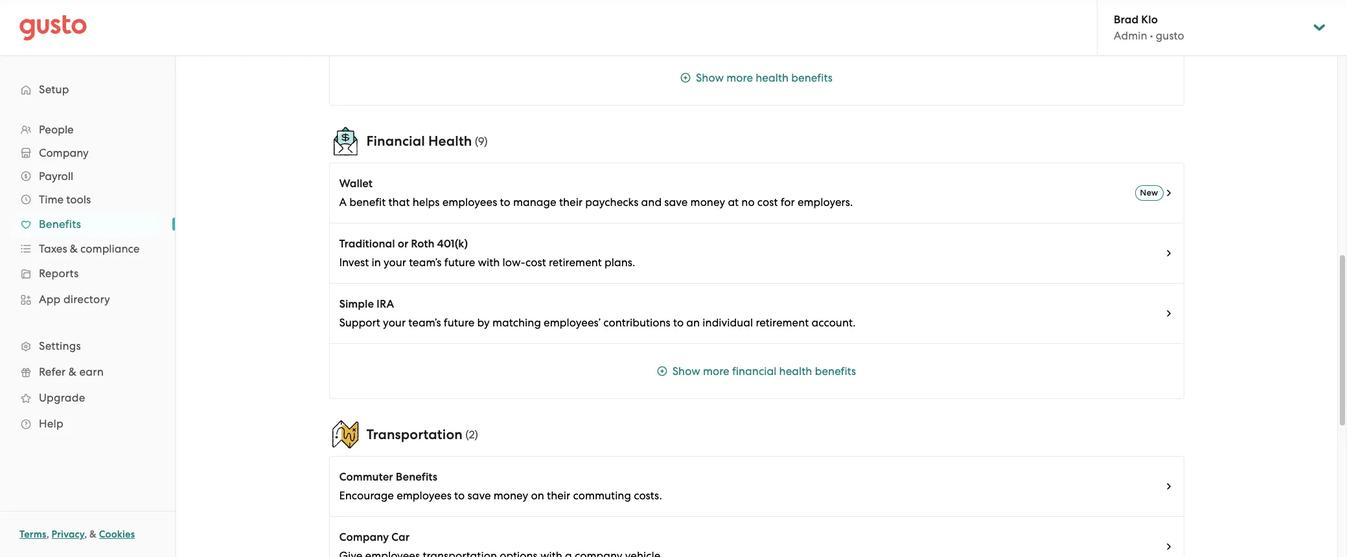 Task type: describe. For each thing, give the bounding box(es) containing it.
app directory link
[[13, 288, 162, 311]]

time
[[39, 193, 64, 206]]

ira
[[377, 298, 394, 311]]

people button
[[13, 118, 162, 141]]

transportation
[[367, 427, 463, 443]]

your inside simple ira support your team's future by matching employees' contributions to an individual retirement account.
[[383, 316, 406, 329]]

individual
[[703, 316, 754, 329]]

future inside simple ira support your team's future by matching employees' contributions to an individual retirement account.
[[444, 316, 475, 329]]

benefits link
[[13, 213, 162, 236]]

an
[[687, 316, 700, 329]]

401(k)
[[437, 237, 468, 251]]

company car button
[[330, 517, 1184, 558]]

2
[[469, 429, 475, 442]]

taxes & compliance
[[39, 242, 140, 255]]

help
[[39, 418, 63, 431]]

•
[[1151, 29, 1154, 42]]

their for health
[[559, 196, 583, 209]]

commuting
[[573, 490, 631, 502]]

money inside "wallet a benefit that helps employees to manage their paychecks and save money at no cost for employers."
[[691, 196, 726, 209]]

gusto
[[1157, 29, 1185, 42]]

health inside button
[[756, 71, 789, 84]]

plans.
[[605, 256, 636, 269]]

payroll button
[[13, 165, 162, 188]]

show more health benefits
[[696, 71, 833, 84]]

opens in current tab image for ira
[[1164, 309, 1175, 319]]

refer
[[39, 366, 66, 379]]

show more financial health benefits
[[673, 365, 857, 378]]

more for financial
[[703, 365, 730, 378]]

wallet a benefit that helps employees to manage their paychecks and save money at no cost for employers.
[[339, 177, 853, 209]]

for
[[781, 196, 795, 209]]

traditional
[[339, 237, 395, 251]]

company car
[[339, 531, 410, 545]]

on
[[531, 490, 545, 502]]

benefits inside commuter benefits encourage employees to save money on their commuting costs.
[[396, 471, 438, 484]]

benefits inside button
[[792, 71, 833, 84]]

cost inside traditional or roth 401(k) invest in your team's future with low-cost retirement plans.
[[526, 256, 546, 269]]

financial
[[733, 365, 777, 378]]

refer & earn
[[39, 366, 104, 379]]

a
[[339, 196, 347, 209]]

opens in current tab image inside company car button
[[1164, 542, 1175, 552]]

payroll
[[39, 170, 73, 183]]

company button
[[13, 141, 162, 165]]

benefit
[[350, 196, 386, 209]]

company for company car
[[339, 531, 389, 545]]

to inside commuter benefits encourage employees to save money on their commuting costs.
[[455, 490, 465, 502]]

to inside simple ira support your team's future by matching employees' contributions to an individual retirement account.
[[674, 316, 684, 329]]

roth
[[411, 237, 435, 251]]

compliance
[[80, 242, 140, 255]]

that
[[389, 196, 410, 209]]

simple ira support your team's future by matching employees' contributions to an individual retirement account.
[[339, 298, 856, 329]]

time tools button
[[13, 188, 162, 211]]

show more financial health benefits button
[[330, 344, 1184, 399]]

employees'
[[544, 316, 601, 329]]

opens in current tab image for benefits
[[1164, 482, 1175, 492]]

tools
[[66, 193, 91, 206]]

new
[[1141, 188, 1159, 198]]

( inside financial health ( 9 )
[[475, 135, 478, 148]]

setup link
[[13, 78, 162, 101]]

klo
[[1142, 13, 1159, 27]]

) inside financial health ( 9 )
[[484, 135, 488, 148]]

app directory
[[39, 293, 110, 306]]

more for health
[[727, 71, 753, 84]]

upgrade
[[39, 392, 85, 405]]

financial health ( 9 )
[[367, 133, 488, 150]]

retirement inside simple ira support your team's future by matching employees' contributions to an individual retirement account.
[[756, 316, 809, 329]]

simple
[[339, 298, 374, 311]]

to inside "wallet a benefit that helps employees to manage their paychecks and save money at no cost for employers."
[[500, 196, 511, 209]]

upgrade link
[[13, 386, 162, 410]]

at
[[728, 196, 739, 209]]

low-
[[503, 256, 526, 269]]

commuter benefits encourage employees to save money on their commuting costs.
[[339, 471, 662, 502]]

employers.
[[798, 196, 853, 209]]

their for (
[[547, 490, 571, 502]]

privacy link
[[52, 529, 84, 541]]

2 vertical spatial &
[[90, 529, 97, 541]]

terms
[[19, 529, 46, 541]]

) inside transportation ( 2 )
[[475, 429, 478, 442]]

show for show more health benefits
[[696, 71, 724, 84]]

with
[[478, 256, 500, 269]]

financial
[[367, 133, 425, 150]]

show more health benefits list
[[329, 0, 1185, 106]]



Task type: locate. For each thing, give the bounding box(es) containing it.
2 vertical spatial opens in current tab image
[[1164, 542, 1175, 552]]

team's down roth
[[409, 256, 442, 269]]

1 vertical spatial show
[[673, 365, 701, 378]]

setup
[[39, 83, 69, 96]]

taxes
[[39, 242, 67, 255]]

invest
[[339, 256, 369, 269]]

team's inside traditional or roth 401(k) invest in your team's future with low-cost retirement plans.
[[409, 256, 442, 269]]

1 vertical spatial their
[[547, 490, 571, 502]]

retirement left the account. on the bottom right of the page
[[756, 316, 809, 329]]

brad klo admin • gusto
[[1115, 13, 1185, 42]]

0 vertical spatial team's
[[409, 256, 442, 269]]

refer & earn link
[[13, 360, 162, 384]]

their inside commuter benefits encourage employees to save money on their commuting costs.
[[547, 490, 571, 502]]

reports
[[39, 267, 79, 280]]

0 vertical spatial retirement
[[549, 256, 602, 269]]

cost right with
[[526, 256, 546, 269]]

& inside the 'refer & earn' 'link'
[[69, 366, 77, 379]]

company down people
[[39, 147, 89, 159]]

1 horizontal spatial retirement
[[756, 316, 809, 329]]

health
[[429, 133, 472, 150]]

1 vertical spatial opens in current tab image
[[1164, 248, 1175, 259]]

and
[[642, 196, 662, 209]]

earn
[[79, 366, 104, 379]]

save
[[665, 196, 688, 209], [468, 490, 491, 502]]

to
[[500, 196, 511, 209], [674, 316, 684, 329], [455, 490, 465, 502]]

help link
[[13, 412, 162, 436]]

, left cookies
[[84, 529, 87, 541]]

retirement left plans. on the left of page
[[549, 256, 602, 269]]

company left 'car'
[[339, 531, 389, 545]]

benefits inside button
[[815, 365, 857, 378]]

costs.
[[634, 490, 662, 502]]

employees
[[443, 196, 498, 209], [397, 490, 452, 502]]

1 vertical spatial benefits
[[815, 365, 857, 378]]

& for compliance
[[70, 242, 78, 255]]

( right health
[[475, 135, 478, 148]]

1 opens in current tab image from the top
[[1164, 188, 1175, 198]]

1 horizontal spatial company
[[339, 531, 389, 545]]

opens in current tab image
[[1164, 309, 1175, 319], [1164, 482, 1175, 492], [1164, 542, 1175, 552]]

home image
[[19, 15, 87, 41]]

your down ira
[[383, 316, 406, 329]]

car
[[392, 531, 410, 545]]

1 vertical spatial company
[[339, 531, 389, 545]]

list for financial health
[[329, 163, 1185, 399]]

privacy
[[52, 529, 84, 541]]

benefits down time tools
[[39, 218, 81, 231]]

cost
[[758, 196, 778, 209], [526, 256, 546, 269]]

their right on
[[547, 490, 571, 502]]

no
[[742, 196, 755, 209]]

0 horizontal spatial )
[[475, 429, 478, 442]]

money left the at
[[691, 196, 726, 209]]

retirement
[[549, 256, 602, 269], [756, 316, 809, 329]]

& right taxes
[[70, 242, 78, 255]]

traditional or roth 401(k) invest in your team's future with low-cost retirement plans.
[[339, 237, 636, 269]]

benefits down transportation
[[396, 471, 438, 484]]

cookies
[[99, 529, 135, 541]]

1 vertical spatial opens in current tab image
[[1164, 482, 1175, 492]]

0 vertical spatial future
[[445, 256, 475, 269]]

list containing people
[[0, 118, 175, 437]]

company for company
[[39, 147, 89, 159]]

money left on
[[494, 490, 529, 502]]

1 horizontal spatial ,
[[84, 529, 87, 541]]

& inside taxes & compliance dropdown button
[[70, 242, 78, 255]]

list for transportation
[[329, 456, 1185, 558]]

cost inside "wallet a benefit that helps employees to manage their paychecks and save money at no cost for employers."
[[758, 196, 778, 209]]

helps
[[413, 196, 440, 209]]

&
[[70, 242, 78, 255], [69, 366, 77, 379], [90, 529, 97, 541]]

list containing wallet
[[329, 163, 1185, 399]]

taxes & compliance button
[[13, 237, 162, 261]]

1 vertical spatial retirement
[[756, 316, 809, 329]]

,
[[46, 529, 49, 541], [84, 529, 87, 541]]

opens in current tab image
[[1164, 188, 1175, 198], [1164, 248, 1175, 259]]

0 horizontal spatial money
[[494, 490, 529, 502]]

your inside traditional or roth 401(k) invest in your team's future with low-cost retirement plans.
[[384, 256, 406, 269]]

cost right no
[[758, 196, 778, 209]]

company inside company dropdown button
[[39, 147, 89, 159]]

2 opens in current tab image from the top
[[1164, 482, 1175, 492]]

settings
[[39, 340, 81, 353]]

3 opens in current tab image from the top
[[1164, 542, 1175, 552]]

or
[[398, 237, 409, 251]]

1 vertical spatial to
[[674, 316, 684, 329]]

0 vertical spatial benefits
[[792, 71, 833, 84]]

commuter
[[339, 471, 393, 484]]

2 , from the left
[[84, 529, 87, 541]]

future
[[445, 256, 475, 269], [444, 316, 475, 329]]

list
[[0, 118, 175, 437], [329, 163, 1185, 399], [329, 456, 1185, 558]]

contributions
[[604, 316, 671, 329]]

1 , from the left
[[46, 529, 49, 541]]

0 vertical spatial company
[[39, 147, 89, 159]]

manage
[[514, 196, 557, 209]]

( inside transportation ( 2 )
[[466, 429, 469, 442]]

more inside button
[[727, 71, 753, 84]]

1 vertical spatial benefits
[[396, 471, 438, 484]]

0 vertical spatial to
[[500, 196, 511, 209]]

0 vertical spatial more
[[727, 71, 753, 84]]

1 opens in current tab image from the top
[[1164, 309, 1175, 319]]

0 horizontal spatial cost
[[526, 256, 546, 269]]

0 vertical spatial cost
[[758, 196, 778, 209]]

cookies button
[[99, 527, 135, 543]]

show inside show more health benefits button
[[696, 71, 724, 84]]

1 horizontal spatial save
[[665, 196, 688, 209]]

1 vertical spatial (
[[466, 429, 469, 442]]

1 vertical spatial cost
[[526, 256, 546, 269]]

1 horizontal spatial (
[[475, 135, 478, 148]]

employees up 'car'
[[397, 490, 452, 502]]

benefits
[[792, 71, 833, 84], [815, 365, 857, 378]]

0 vertical spatial opens in current tab image
[[1164, 309, 1175, 319]]

retirement inside traditional or roth 401(k) invest in your team's future with low-cost retirement plans.
[[549, 256, 602, 269]]

in
[[372, 256, 381, 269]]

gusto navigation element
[[0, 56, 175, 458]]

0 horizontal spatial company
[[39, 147, 89, 159]]

1 vertical spatial health
[[780, 365, 813, 378]]

future inside traditional or roth 401(k) invest in your team's future with low-cost retirement plans.
[[445, 256, 475, 269]]

1 vertical spatial money
[[494, 490, 529, 502]]

reports link
[[13, 262, 162, 285]]

employees inside commuter benefits encourage employees to save money on their commuting costs.
[[397, 490, 452, 502]]

team's
[[409, 256, 442, 269], [409, 316, 441, 329]]

save right and
[[665, 196, 688, 209]]

save inside commuter benefits encourage employees to save money on their commuting costs.
[[468, 490, 491, 502]]

& for earn
[[69, 366, 77, 379]]

1 vertical spatial save
[[468, 490, 491, 502]]

0 vertical spatial &
[[70, 242, 78, 255]]

company
[[39, 147, 89, 159], [339, 531, 389, 545]]

9
[[478, 135, 484, 148]]

& left earn
[[69, 366, 77, 379]]

1 vertical spatial your
[[383, 316, 406, 329]]

0 vertical spatial your
[[384, 256, 406, 269]]

0 vertical spatial )
[[484, 135, 488, 148]]

0 vertical spatial employees
[[443, 196, 498, 209]]

account.
[[812, 316, 856, 329]]

their right "manage"
[[559, 196, 583, 209]]

1 vertical spatial )
[[475, 429, 478, 442]]

more inside button
[[703, 365, 730, 378]]

support
[[339, 316, 381, 329]]

show more health benefits button
[[330, 51, 1184, 105]]

( right transportation
[[466, 429, 469, 442]]

terms , privacy , & cookies
[[19, 529, 135, 541]]

2 vertical spatial to
[[455, 490, 465, 502]]

their inside "wallet a benefit that helps employees to manage their paychecks and save money at no cost for employers."
[[559, 196, 583, 209]]

directory
[[63, 293, 110, 306]]

health inside button
[[780, 365, 813, 378]]

transportation ( 2 )
[[367, 427, 478, 443]]

encourage
[[339, 490, 394, 502]]

0 horizontal spatial benefits
[[39, 218, 81, 231]]

(
[[475, 135, 478, 148], [466, 429, 469, 442]]

& left cookies
[[90, 529, 97, 541]]

save inside "wallet a benefit that helps employees to manage their paychecks and save money at no cost for employers."
[[665, 196, 688, 209]]

time tools
[[39, 193, 91, 206]]

) right health
[[484, 135, 488, 148]]

1 horizontal spatial cost
[[758, 196, 778, 209]]

0 vertical spatial show
[[696, 71, 724, 84]]

1 vertical spatial employees
[[397, 490, 452, 502]]

matching
[[493, 316, 541, 329]]

1 vertical spatial &
[[69, 366, 77, 379]]

, left the privacy link
[[46, 529, 49, 541]]

0 horizontal spatial save
[[468, 490, 491, 502]]

future left 'by'
[[444, 316, 475, 329]]

0 horizontal spatial to
[[455, 490, 465, 502]]

0 vertical spatial health
[[756, 71, 789, 84]]

team's inside simple ira support your team's future by matching employees' contributions to an individual retirement account.
[[409, 316, 441, 329]]

terms link
[[19, 529, 46, 541]]

settings link
[[13, 335, 162, 358]]

0 vertical spatial money
[[691, 196, 726, 209]]

0 vertical spatial their
[[559, 196, 583, 209]]

1 horizontal spatial )
[[484, 135, 488, 148]]

benefits
[[39, 218, 81, 231], [396, 471, 438, 484]]

show inside show more financial health benefits button
[[673, 365, 701, 378]]

0 horizontal spatial (
[[466, 429, 469, 442]]

paychecks
[[586, 196, 639, 209]]

0 vertical spatial save
[[665, 196, 688, 209]]

money inside commuter benefits encourage employees to save money on their commuting costs.
[[494, 490, 529, 502]]

show for show more financial health benefits
[[673, 365, 701, 378]]

save left on
[[468, 490, 491, 502]]

your
[[384, 256, 406, 269], [383, 316, 406, 329]]

by
[[478, 316, 490, 329]]

2 horizontal spatial to
[[674, 316, 684, 329]]

1 horizontal spatial benefits
[[396, 471, 438, 484]]

1 vertical spatial more
[[703, 365, 730, 378]]

2 opens in current tab image from the top
[[1164, 248, 1175, 259]]

your right in
[[384, 256, 406, 269]]

employees right helps
[[443, 196, 498, 209]]

1 horizontal spatial to
[[500, 196, 511, 209]]

their
[[559, 196, 583, 209], [547, 490, 571, 502]]

1 vertical spatial future
[[444, 316, 475, 329]]

list containing commuter benefits
[[329, 456, 1185, 558]]

0 vertical spatial benefits
[[39, 218, 81, 231]]

future down 401(k) at the top of page
[[445, 256, 475, 269]]

1 vertical spatial team's
[[409, 316, 441, 329]]

)
[[484, 135, 488, 148], [475, 429, 478, 442]]

admin
[[1115, 29, 1148, 42]]

employees inside "wallet a benefit that helps employees to manage their paychecks and save money at no cost for employers."
[[443, 196, 498, 209]]

company inside company car button
[[339, 531, 389, 545]]

team's left 'by'
[[409, 316, 441, 329]]

health
[[756, 71, 789, 84], [780, 365, 813, 378]]

0 horizontal spatial retirement
[[549, 256, 602, 269]]

benefits inside benefits link
[[39, 218, 81, 231]]

wallet
[[339, 177, 373, 191]]

) up commuter benefits encourage employees to save money on their commuting costs.
[[475, 429, 478, 442]]

0 vertical spatial (
[[475, 135, 478, 148]]

app
[[39, 293, 61, 306]]

0 vertical spatial opens in current tab image
[[1164, 188, 1175, 198]]

1 horizontal spatial money
[[691, 196, 726, 209]]

people
[[39, 123, 74, 136]]

0 horizontal spatial ,
[[46, 529, 49, 541]]



Task type: vqa. For each thing, say whether or not it's contained in the screenshot.
Benefits inside "Commuter Benefits Encourage Employees To Save Money On Their Commuting Costs."
yes



